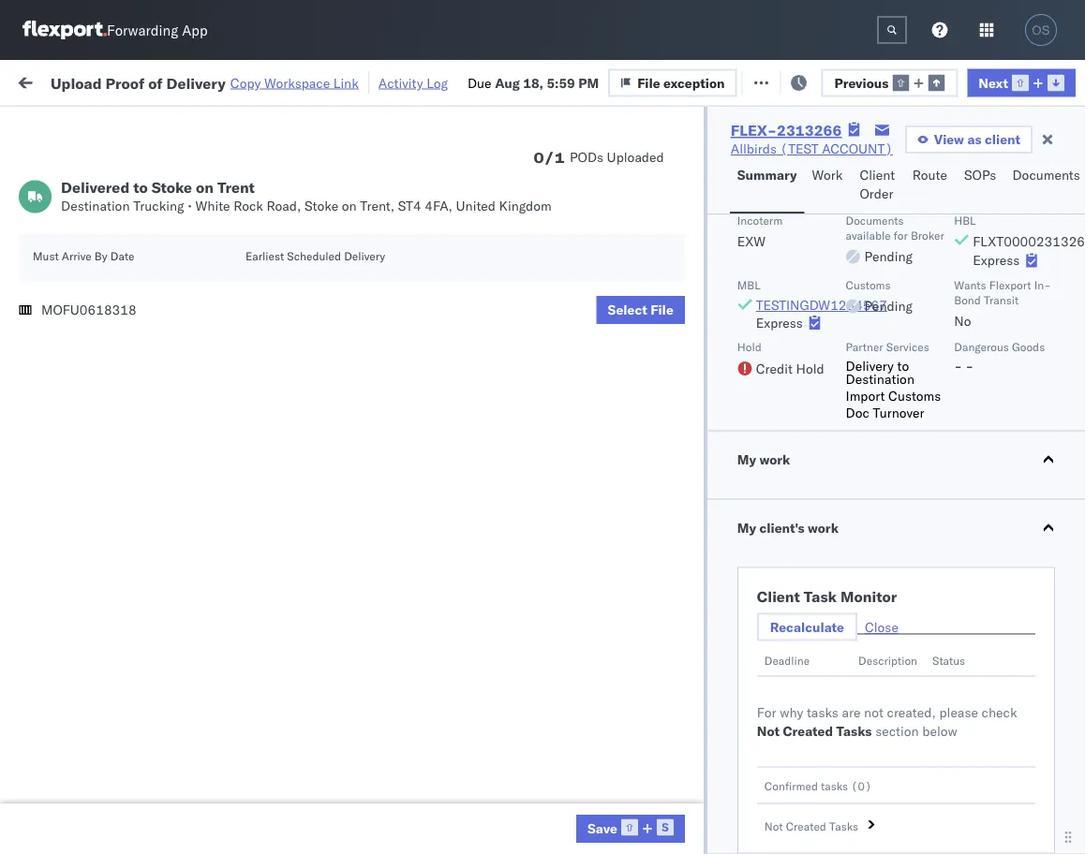 Task type: locate. For each thing, give the bounding box(es) containing it.
test
[[759, 477, 784, 493], [881, 477, 906, 493]]

mofu0618318
[[41, 302, 136, 318]]

2 vertical spatial unknown
[[302, 270, 361, 287]]

work right "client's"
[[808, 519, 839, 536]]

tasks down (
[[829, 820, 858, 834]]

transit
[[984, 292, 1019, 306]]

1 vertical spatial flex-21
[[1035, 642, 1085, 658]]

on left the trent,
[[342, 198, 357, 214]]

my work
[[0, 68, 70, 94], [737, 451, 790, 467]]

-- down recalculate button
[[817, 642, 834, 658]]

flex-2313266 link
[[731, 121, 842, 140]]

white
[[195, 198, 230, 214]]

my work up filtered
[[0, 68, 70, 94]]

delivery for partner services delivery to destination import customs doc turnover
[[846, 357, 894, 374]]

1 vertical spatial ocean
[[574, 270, 612, 287]]

1 horizontal spatial client
[[757, 587, 800, 605]]

previous button
[[822, 69, 958, 97]]

2 lcl from the top
[[615, 270, 638, 287]]

client's
[[760, 519, 805, 536]]

1 vertical spatial my work
[[737, 451, 790, 467]]

delivery
[[166, 73, 226, 92], [344, 249, 385, 263], [846, 357, 894, 374]]

hold up credit
[[737, 340, 762, 354]]

ram down incoterm
[[717, 229, 743, 246]]

1 vertical spatial express
[[756, 314, 803, 330]]

1 horizontal spatial work
[[812, 167, 843, 183]]

0 vertical spatial stoke
[[152, 178, 192, 197]]

1 vertical spatial destination
[[846, 370, 915, 387]]

6 flex-23 from the top
[[1035, 765, 1085, 782]]

2 vertical spatial on
[[342, 198, 357, 214]]

delivery right scheduled
[[344, 249, 385, 263]]

due aug 18, 5:59 pm
[[468, 74, 599, 91]]

client up order
[[860, 167, 895, 183]]

import work button
[[118, 60, 212, 102]]

express for mbl
[[756, 314, 803, 330]]

stoke up trucking in the left top of the page
[[152, 178, 192, 197]]

21
[[1075, 353, 1085, 369], [1075, 642, 1085, 658]]

5 flex-23 from the top
[[1035, 724, 1085, 740]]

0 horizontal spatial express
[[756, 314, 803, 330]]

must arrive by date
[[33, 249, 135, 263]]

file exception up uploaded
[[637, 74, 725, 91]]

services
[[886, 340, 930, 354]]

ocean
[[574, 229, 612, 246], [574, 270, 612, 287], [574, 312, 612, 328]]

1 unknown from the top
[[302, 188, 361, 204]]

documents available for broker
[[846, 213, 945, 242]]

exception up client name
[[664, 74, 725, 91]]

0 vertical spatial ocean lcl
[[574, 229, 638, 246]]

0 horizontal spatial test
[[759, 477, 784, 493]]

id
[[1029, 153, 1040, 167]]

0 vertical spatial tasks
[[837, 723, 872, 739]]

1 vertical spatial unknown
[[302, 229, 361, 246]]

monitor
[[841, 587, 897, 605]]

1 vertical spatial work
[[760, 451, 790, 467]]

to inside the delivered to stoke on trent destination trucking • white rock road, stoke on trent, st4 4fa, united kingdom
[[133, 178, 148, 197]]

ac ram down client name
[[695, 188, 743, 204]]

ram
[[717, 188, 743, 204], [717, 229, 743, 246], [717, 270, 743, 287], [717, 312, 743, 328], [717, 353, 743, 369], [838, 353, 865, 369]]

1 horizontal spatial 0
[[858, 779, 865, 793]]

documents for 1st upload customs clearance documents button from the bottom
[[186, 311, 254, 327]]

1 upload customs clearance documents link from the top
[[21, 227, 254, 246]]

2 21 from the top
[[1075, 642, 1085, 658]]

2 vertical spatial work
[[808, 519, 839, 536]]

flex-23
[[1035, 229, 1085, 246], [1035, 270, 1085, 287], [1035, 559, 1085, 575], [1035, 683, 1085, 699], [1035, 724, 1085, 740], [1035, 765, 1085, 782], [1035, 807, 1085, 823]]

2 unknown from the top
[[302, 229, 361, 246]]

confirmed
[[765, 779, 818, 793]]

flex-21 for ac ram co
[[1035, 353, 1085, 369]]

unknown down earliest scheduled delivery
[[302, 270, 361, 287]]

ac ram co
[[817, 353, 885, 369]]

1 horizontal spatial file exception
[[798, 73, 886, 89]]

next
[[979, 74, 1009, 91]]

los
[[177, 178, 198, 194]]

0 vertical spatial import
[[126, 73, 168, 89]]

1 horizontal spatial test
[[881, 477, 906, 493]]

1 clearance from the top
[[123, 228, 183, 245]]

1 vertical spatial 0
[[858, 779, 865, 793]]

wants flexport in- bond transit no
[[954, 277, 1051, 329]]

ram left credit
[[717, 353, 743, 369]]

1 vertical spatial created
[[786, 820, 827, 834]]

1 22 from the top
[[1075, 477, 1085, 493]]

-- up ac ram co
[[817, 312, 834, 328]]

0 horizontal spatial work
[[22, 68, 70, 94]]

so
[[734, 518, 751, 534], [734, 559, 751, 575], [734, 600, 751, 617], [734, 642, 751, 658], [734, 683, 751, 699], [855, 683, 873, 699], [734, 724, 751, 740], [855, 724, 873, 740], [734, 765, 751, 782], [734, 807, 751, 823], [855, 807, 873, 823]]

0 vertical spatial pending
[[865, 248, 913, 264]]

ac ram
[[695, 188, 743, 204], [695, 229, 743, 246], [695, 270, 743, 287], [695, 312, 743, 328], [695, 353, 743, 369]]

-- left (
[[817, 765, 834, 782]]

1 vertical spatial work
[[812, 167, 843, 183]]

pending up services
[[865, 298, 913, 314]]

0 horizontal spatial to
[[133, 178, 148, 197]]

0 horizontal spatial 0
[[534, 148, 544, 167]]

express up flexport
[[973, 252, 1020, 268]]

0 horizontal spatial stoke
[[152, 178, 192, 197]]

1 horizontal spatial work
[[760, 451, 790, 467]]

destination inside the delivered to stoke on trent destination trucking • white rock road, stoke on trent, st4 4fa, united kingdom
[[61, 198, 130, 214]]

not down for
[[757, 723, 780, 739]]

0 horizontal spatial hold
[[737, 340, 762, 354]]

0 vertical spatial 21
[[1075, 353, 1085, 369]]

test up "client's"
[[759, 477, 784, 493]]

1 vertical spatial tasks
[[821, 779, 848, 793]]

5 ac ram from the top
[[695, 353, 743, 369]]

work up "client's"
[[760, 451, 790, 467]]

file right pm
[[637, 74, 660, 91]]

0 vertical spatial clearance
[[123, 228, 183, 245]]

3 unknown from the top
[[302, 270, 361, 287]]

pods
[[570, 149, 604, 165]]

3 upload customs clearance documents button from the top
[[21, 310, 254, 330]]

0 vertical spatial destination
[[61, 198, 130, 214]]

1 vertical spatial ocean lcl
[[574, 270, 638, 287]]

2 vertical spatial 22
[[1075, 600, 1085, 617]]

1 21 from the top
[[1075, 353, 1085, 369]]

link
[[333, 75, 359, 91]]

-- up client task monitor
[[817, 559, 834, 575]]

1 vertical spatial stoke
[[305, 198, 338, 214]]

delivery for earliest scheduled delivery
[[344, 249, 385, 263]]

2 vertical spatial upload customs clearance documents button
[[21, 310, 254, 330]]

created down "why"
[[783, 723, 833, 739]]

client left name
[[695, 153, 728, 167]]

1 ocean lcl from the top
[[574, 229, 638, 246]]

not down "confirmed"
[[765, 820, 783, 834]]

2 clearance from the top
[[123, 269, 183, 286]]

ac ram down mbl
[[695, 312, 743, 328]]

0 horizontal spatial on
[[196, 178, 214, 197]]

view as client
[[934, 131, 1021, 148]]

close button
[[865, 619, 899, 635]]

2 horizontal spatial delivery
[[846, 357, 894, 374]]

3 resize handle column header from the left
[[542, 145, 564, 855]]

2 apple inc. test from the left
[[817, 477, 906, 493]]

import up doc
[[846, 387, 885, 403]]

0 vertical spatial upload customs clearance documents link
[[21, 227, 254, 246]]

on right 205
[[426, 73, 441, 89]]

1 flex-21 from the top
[[1035, 353, 1085, 369]]

pending for documents available for broker
[[865, 248, 913, 264]]

exw
[[737, 233, 766, 249]]

1 vertical spatial upload customs clearance documents link
[[21, 269, 254, 287]]

3 ac ram from the top
[[695, 270, 743, 287]]

documents
[[1013, 167, 1080, 183], [846, 213, 904, 227], [186, 228, 254, 245], [186, 269, 254, 286], [186, 311, 254, 327]]

ac ram left credit
[[695, 353, 743, 369]]

work
[[171, 73, 204, 89], [812, 167, 843, 183]]

--
[[817, 312, 834, 328], [817, 518, 834, 534], [817, 559, 834, 575], [817, 600, 834, 617], [817, 642, 834, 658], [817, 765, 834, 782]]

1 horizontal spatial apple inc. test
[[817, 477, 906, 493]]

0 left 1
[[534, 148, 544, 167]]

destination
[[61, 198, 130, 214], [846, 370, 915, 387]]

documents inside documents available for broker
[[846, 213, 904, 227]]

1 ocean from the top
[[574, 229, 612, 246]]

clearance
[[123, 228, 183, 245], [123, 269, 183, 286], [123, 311, 183, 327]]

Search Work text field
[[488, 67, 692, 95]]

tasks down are
[[837, 723, 872, 739]]

kingdom
[[499, 198, 552, 214]]

0 horizontal spatial inc.
[[734, 477, 756, 493]]

import work
[[126, 73, 204, 89]]

copy
[[230, 75, 261, 91]]

delivery right of
[[166, 73, 226, 92]]

client
[[985, 131, 1021, 148]]

1 vertical spatial to
[[897, 357, 909, 374]]

express
[[973, 252, 1020, 268], [756, 314, 803, 330]]

flex id
[[1005, 153, 1040, 167]]

0 horizontal spatial client
[[695, 153, 728, 167]]

tasks
[[807, 704, 839, 720], [821, 779, 848, 793]]

1 vertical spatial tasks
[[829, 820, 858, 834]]

3 ocean lcl from the top
[[574, 312, 638, 328]]

client for client name
[[695, 153, 728, 167]]

destination down the co on the right top
[[846, 370, 915, 387]]

exception up "2313266"
[[824, 73, 886, 89]]

earliest
[[245, 249, 284, 263]]

1 vertical spatial on
[[196, 178, 214, 197]]

my inside 'button'
[[737, 451, 756, 467]]

1 pending from the top
[[865, 248, 913, 264]]

-- up recalculate
[[817, 600, 834, 617]]

testingdw1234567 button
[[756, 297, 887, 313]]

2 horizontal spatial client
[[860, 167, 895, 183]]

test up my client's work button
[[881, 477, 906, 493]]

apple inc. test up "client's"
[[695, 477, 784, 493]]

created down confirmed tasks ( 0 )
[[786, 820, 827, 834]]

1 vertical spatial my
[[737, 451, 756, 467]]

tasks inside for why tasks are not created, please check not created tasks section below
[[837, 723, 872, 739]]

3 clearance from the top
[[123, 311, 183, 327]]

0 vertical spatial lcl
[[615, 229, 638, 246]]

tasks left are
[[807, 704, 839, 720]]

205
[[398, 73, 423, 89]]

work down allbirds (test account) link
[[812, 167, 843, 183]]

co
[[868, 353, 885, 369]]

flex
[[1005, 153, 1026, 167]]

0 vertical spatial my
[[0, 68, 16, 94]]

broker
[[911, 228, 945, 242]]

arrive
[[62, 249, 92, 263]]

1 horizontal spatial inc.
[[855, 477, 878, 493]]

1 vertical spatial clearance
[[123, 269, 183, 286]]

tasks inside button
[[829, 820, 858, 834]]

ac ram down exw
[[695, 270, 743, 287]]

ac ram down incoterm
[[695, 229, 743, 246]]

documents for 1st upload customs clearance documents button from the top
[[186, 228, 254, 245]]

inc. up my client's work
[[734, 477, 756, 493]]

0 vertical spatial 0
[[534, 148, 544, 167]]

stoke
[[152, 178, 192, 197], [305, 198, 338, 214]]

import inside the partner services delivery to destination import customs doc turnover
[[846, 387, 885, 403]]

apple inc. test up my client's work button
[[817, 477, 906, 493]]

incoterm exw
[[737, 213, 783, 249]]

2 ocean from the top
[[574, 270, 612, 287]]

None text field
[[877, 16, 907, 44]]

file up "2313266"
[[798, 73, 821, 89]]

delivered
[[61, 178, 130, 197]]

express down "testingdw1234567"
[[756, 314, 803, 330]]

7 resize handle column header from the left
[[1052, 145, 1074, 855]]

1 lcl from the top
[[615, 229, 638, 246]]

unknown up earliest scheduled delivery
[[302, 229, 361, 246]]

0 vertical spatial unknown
[[302, 188, 361, 204]]

account) down "kaisha"
[[909, 435, 980, 452]]

2 vertical spatial clearance
[[123, 311, 183, 327]]

3 22 from the top
[[1075, 600, 1085, 617]]

4 23 from the top
[[1075, 683, 1085, 699]]

0 up "not created tasks" button
[[858, 779, 865, 793]]

-- right "client's"
[[817, 518, 834, 534]]

destination down delivered on the top
[[61, 198, 130, 214]]

0 vertical spatial delivery
[[166, 73, 226, 92]]

inc. up my client's work button
[[855, 477, 878, 493]]

tasks left (
[[821, 779, 848, 793]]

ram down mbl
[[717, 312, 743, 328]]

3 flex-22 from the top
[[1035, 600, 1085, 617]]

import down the 'forwarding'
[[126, 73, 168, 89]]

account) down the credit hold
[[787, 394, 858, 411]]

)
[[865, 779, 872, 793]]

delivered to stoke on trent destination trucking • white rock road, stoke on trent, st4 4fa, united kingdom
[[61, 178, 552, 214]]

1 vertical spatial upload customs clearance documents
[[21, 269, 254, 286]]

clearance for 2nd upload customs clearance documents link from the bottom of the page
[[123, 269, 183, 286]]

4 ac ram from the top
[[695, 312, 743, 328]]

delivery inside the partner services delivery to destination import customs doc turnover
[[846, 357, 894, 374]]

ac down client name
[[695, 188, 713, 204]]

recalculate
[[770, 619, 844, 635]]

hold right credit
[[796, 360, 825, 376]]

ac left partner
[[817, 353, 835, 369]]

4 resize handle column header from the left
[[664, 145, 686, 855]]

not
[[834, 518, 860, 534], [834, 559, 860, 575], [834, 600, 860, 617], [834, 642, 860, 658], [834, 683, 860, 699], [956, 683, 982, 699], [834, 724, 860, 740], [956, 724, 982, 740], [834, 765, 860, 782], [834, 807, 860, 823], [956, 807, 982, 823]]

client left the "task"
[[757, 587, 800, 605]]

2 vertical spatial flex-22
[[1035, 600, 1085, 617]]

1 horizontal spatial exception
[[824, 73, 886, 89]]

pending down for
[[865, 248, 913, 264]]

goods
[[1012, 340, 1045, 354]]

0 vertical spatial created
[[783, 723, 833, 739]]

save
[[588, 821, 617, 837]]

1 vertical spatial 21
[[1075, 642, 1085, 658]]

not
[[757, 723, 780, 739], [765, 820, 783, 834]]

0 vertical spatial my work
[[0, 68, 70, 94]]

1 horizontal spatial destination
[[846, 370, 915, 387]]

credit
[[756, 360, 793, 376]]

flex-21 for --
[[1035, 642, 1085, 658]]

documents for 2nd upload customs clearance documents button from the top
[[186, 269, 254, 286]]

0 vertical spatial ocean
[[574, 229, 612, 246]]

flex-22
[[1035, 477, 1085, 493], [1035, 518, 1085, 534], [1035, 600, 1085, 617]]

2 horizontal spatial work
[[808, 519, 839, 536]]

0 vertical spatial upload customs clearance documents button
[[21, 227, 254, 248]]

trent,
[[360, 198, 395, 214]]

1 vertical spatial flex-22
[[1035, 518, 1085, 534]]

testingdw1234567
[[756, 297, 887, 313]]

1 vertical spatial 22
[[1075, 518, 1085, 534]]

0 horizontal spatial exception
[[664, 74, 725, 91]]

work right of
[[171, 73, 204, 89]]

2 flex-21 from the top
[[1035, 642, 1085, 658]]

customs
[[67, 228, 119, 245], [67, 269, 119, 286], [846, 277, 891, 291], [67, 311, 119, 327], [889, 387, 941, 403]]

1 horizontal spatial delivery
[[344, 249, 385, 263]]

my work inside 'button'
[[737, 451, 790, 467]]

my inside button
[[737, 519, 756, 536]]

my work up "client's"
[[737, 451, 790, 467]]

on up the white
[[196, 178, 214, 197]]

1 vertical spatial import
[[846, 387, 885, 403]]

1 horizontal spatial stoke
[[305, 198, 338, 214]]

0 vertical spatial not
[[757, 723, 780, 739]]

client for client order
[[860, 167, 895, 183]]

0 vertical spatial to
[[133, 178, 148, 197]]

0 horizontal spatial destination
[[61, 198, 130, 214]]

1 horizontal spatial import
[[846, 387, 885, 403]]

not inside button
[[765, 820, 783, 834]]

confirmed tasks ( 0 )
[[765, 779, 872, 793]]

not created tasks button
[[757, 819, 1036, 834]]

upload customs clearance documents link
[[21, 227, 254, 246], [21, 269, 254, 287], [21, 310, 254, 329]]

allbirds
[[731, 141, 777, 157], [695, 394, 742, 411], [695, 435, 742, 452], [817, 435, 863, 452]]

1 vertical spatial delivery
[[344, 249, 385, 263]]

2 vertical spatial ocean
[[574, 312, 612, 328]]

0 vertical spatial flex-22
[[1035, 477, 1085, 493]]

0 vertical spatial flex-21
[[1035, 353, 1085, 369]]

0 horizontal spatial work
[[171, 73, 204, 89]]

0 vertical spatial on
[[426, 73, 441, 89]]

6 resize handle column header from the left
[[973, 145, 995, 855]]

ac left exw
[[695, 229, 713, 246]]

1 vertical spatial upload customs clearance documents button
[[21, 269, 254, 289]]

ac left mbl
[[695, 270, 713, 287]]

my work button
[[707, 431, 1085, 487]]

date
[[110, 249, 135, 263]]

2 test from the left
[[881, 477, 906, 493]]

3 23 from the top
[[1075, 559, 1085, 575]]

1 horizontal spatial hold
[[796, 360, 825, 376]]

clearance for first upload customs clearance documents link from the top
[[123, 228, 183, 245]]

message (0)
[[219, 73, 296, 89]]

0 horizontal spatial apple inc. test
[[695, 477, 784, 493]]

upload customs clearance documents button
[[21, 227, 254, 248], [21, 269, 254, 289], [21, 310, 254, 330]]

resize handle column header
[[268, 145, 291, 855], [476, 145, 499, 855], [542, 145, 564, 855], [664, 145, 686, 855], [785, 145, 808, 855], [973, 145, 995, 855], [1052, 145, 1074, 855]]

/
[[544, 148, 555, 167]]

work up filtered
[[22, 68, 70, 94]]

name
[[731, 153, 762, 167]]

file inside button
[[651, 302, 674, 318]]

file exception up "2313266"
[[798, 73, 886, 89]]

delivery down partner
[[846, 357, 894, 374]]

flex-22 button
[[1005, 472, 1085, 498], [1005, 472, 1085, 498], [1005, 513, 1085, 539], [1005, 513, 1085, 539], [1005, 596, 1085, 622], [1005, 596, 1085, 622]]

unknown right road,
[[302, 188, 361, 204]]

2 vertical spatial delivery
[[846, 357, 894, 374]]

allbirds (test account)
[[731, 141, 893, 157], [695, 394, 858, 411], [695, 435, 858, 452], [817, 435, 980, 452]]

1 vertical spatial lcl
[[615, 270, 638, 287]]

stoke right road,
[[305, 198, 338, 214]]

please
[[940, 704, 978, 720]]

1 vertical spatial pending
[[865, 298, 913, 314]]

7 23 from the top
[[1075, 807, 1085, 823]]

1 horizontal spatial express
[[973, 252, 1020, 268]]

file right the select
[[651, 302, 674, 318]]

2 pending from the top
[[865, 298, 913, 314]]

customs inside the partner services delivery to destination import customs doc turnover
[[889, 387, 941, 403]]



Task type: vqa. For each thing, say whether or not it's contained in the screenshot.
To to the bottom
yes



Task type: describe. For each thing, give the bounding box(es) containing it.
save button
[[576, 815, 685, 844]]

status
[[933, 654, 966, 668]]

3 upload customs clearance documents from the top
[[21, 311, 254, 327]]

pending for customs
[[865, 298, 913, 314]]

21 for ac ram co
[[1075, 353, 1085, 369]]

2 upload customs clearance documents button from the top
[[21, 269, 254, 289]]

international
[[43, 196, 119, 213]]

kaisha
[[924, 394, 972, 411]]

client for client task monitor
[[757, 587, 800, 605]]

2 horizontal spatial on
[[426, 73, 441, 89]]

task
[[804, 587, 837, 605]]

turnover
[[873, 404, 925, 420]]

dangerous
[[954, 340, 1009, 354]]

flexport. image
[[22, 21, 107, 39]]

work inside my client's work button
[[808, 519, 839, 536]]

6 23 from the top
[[1075, 765, 1085, 782]]

ram left the co on the right top
[[838, 353, 865, 369]]

•
[[188, 198, 192, 214]]

my for my client's work button
[[737, 519, 756, 536]]

5 -- from the top
[[817, 642, 834, 658]]

rock
[[233, 198, 263, 214]]

1 upload customs clearance documents button from the top
[[21, 227, 254, 248]]

pickup
[[102, 178, 142, 194]]

summary button
[[730, 158, 805, 214]]

1 inc. from the left
[[734, 477, 756, 493]]

account) down doc
[[787, 435, 858, 452]]

from
[[146, 178, 173, 194]]

partner services delivery to destination import customs doc turnover
[[846, 340, 941, 420]]

credit hold
[[756, 360, 825, 376]]

1 horizontal spatial on
[[342, 198, 357, 214]]

1 ac ram from the top
[[695, 188, 743, 204]]

ram down client name
[[717, 188, 743, 204]]

test
[[987, 394, 1018, 411]]

os button
[[1020, 8, 1063, 52]]

205 on track
[[398, 73, 475, 89]]

5 resize handle column header from the left
[[785, 145, 808, 855]]

2 upload customs clearance documents from the top
[[21, 269, 254, 286]]

sops
[[964, 167, 997, 183]]

check
[[982, 704, 1017, 720]]

2 resize handle column header from the left
[[476, 145, 499, 855]]

759
[[312, 73, 336, 89]]

0 horizontal spatial my work
[[0, 68, 70, 94]]

sops button
[[957, 158, 1005, 214]]

filtered by:
[[19, 115, 86, 131]]

route
[[913, 167, 947, 183]]

1 flex-22 from the top
[[1035, 477, 1085, 493]]

st4
[[398, 198, 421, 214]]

1 -- from the top
[[817, 312, 834, 328]]

created inside button
[[786, 820, 827, 834]]

1 apple inc. test from the left
[[695, 477, 784, 493]]

2 ac ram from the top
[[695, 229, 743, 246]]

scheduled
[[287, 249, 341, 263]]

1 flex-23 from the top
[[1035, 229, 1085, 246]]

copy workspace link button
[[230, 75, 359, 91]]

0 vertical spatial work
[[22, 68, 70, 94]]

for
[[757, 704, 777, 720]]

incoterm
[[737, 213, 783, 227]]

18,
[[523, 74, 544, 91]]

2 flex-22 from the top
[[1035, 518, 1085, 534]]

2 -- from the top
[[817, 518, 834, 534]]

app
[[182, 21, 208, 39]]

actions
[[1029, 153, 1068, 167]]

account) up client order
[[822, 141, 893, 157]]

created inside for why tasks are not created, please check not created tasks section below
[[783, 723, 833, 739]]

workspace
[[264, 75, 330, 91]]

1 vertical spatial hold
[[796, 360, 825, 376]]

pm
[[579, 74, 599, 91]]

select
[[608, 302, 647, 318]]

select file button
[[597, 296, 685, 324]]

1 test from the left
[[759, 477, 784, 493]]

due
[[468, 74, 492, 91]]

previous
[[835, 74, 889, 91]]

at
[[340, 73, 351, 89]]

2313266
[[777, 121, 842, 140]]

route button
[[905, 158, 957, 214]]

description
[[859, 654, 918, 668]]

work inside my work 'button'
[[760, 451, 790, 467]]

3 ocean from the top
[[574, 312, 612, 328]]

road,
[[267, 198, 301, 214]]

unknown for 2nd upload customs clearance documents link from the bottom of the page
[[302, 270, 361, 287]]

2 ocean lcl from the top
[[574, 270, 638, 287]]

1 upload customs clearance documents from the top
[[21, 228, 254, 245]]

0 vertical spatial work
[[171, 73, 204, 89]]

1 23 from the top
[[1075, 229, 1085, 246]]

schedule pickup from los angeles international airport link
[[43, 177, 266, 214]]

ocean for 2nd upload customs clearance documents link from the bottom of the page
[[574, 270, 612, 287]]

ac left credit
[[695, 353, 713, 369]]

0 horizontal spatial file exception
[[637, 74, 725, 91]]

destination inside the partner services delivery to destination import customs doc turnover
[[846, 370, 915, 387]]

import inside button
[[126, 73, 168, 89]]

4 flex-23 from the top
[[1035, 683, 1085, 699]]

documents button
[[1005, 158, 1085, 214]]

godo
[[882, 394, 921, 411]]

upload proof of delivery copy workspace link
[[51, 73, 359, 92]]

batch actio
[[1013, 73, 1085, 89]]

for
[[894, 228, 908, 242]]

0 / 1 pods uploaded
[[534, 148, 664, 167]]

759 at risk
[[312, 73, 377, 89]]

activity log
[[378, 75, 448, 91]]

doc
[[846, 404, 870, 420]]

earliest scheduled delivery
[[245, 249, 385, 263]]

of
[[148, 73, 163, 92]]

21 for --
[[1075, 642, 1085, 658]]

ac right select file button
[[695, 312, 713, 328]]

flex id button
[[995, 149, 1085, 168]]

unknown for first upload customs clearance documents link from the top
[[302, 229, 361, 246]]

snooze
[[508, 153, 545, 167]]

to inside the partner services delivery to destination import customs doc turnover
[[897, 357, 909, 374]]

6 -- from the top
[[817, 765, 834, 782]]

2 flex-23 from the top
[[1035, 270, 1085, 287]]

why
[[780, 704, 804, 720]]

client order button
[[852, 158, 905, 214]]

wants
[[954, 277, 987, 291]]

2 inc. from the left
[[855, 477, 878, 493]]

mode button
[[564, 149, 667, 168]]

7 flex-23 from the top
[[1035, 807, 1085, 823]]

message
[[219, 73, 272, 89]]

client order
[[860, 167, 895, 202]]

ram down exw
[[717, 270, 743, 287]]

express for hbl
[[973, 252, 1020, 268]]

3 lcl from the top
[[615, 312, 638, 328]]

allbirds
[[817, 394, 879, 411]]

select file
[[608, 302, 674, 318]]

tasks inside for why tasks are not created, please check not created tasks section below
[[807, 704, 839, 720]]

created,
[[887, 704, 936, 720]]

2 22 from the top
[[1075, 518, 1085, 534]]

client name
[[695, 153, 762, 167]]

uploaded
[[607, 149, 664, 165]]

ocean for first upload customs clearance documents link from the top
[[574, 229, 612, 246]]

summary
[[737, 167, 797, 183]]

2 upload customs clearance documents link from the top
[[21, 269, 254, 287]]

dangerous goods - -
[[954, 340, 1045, 374]]

view as client button
[[905, 126, 1033, 154]]

3 -- from the top
[[817, 559, 834, 575]]

4 -- from the top
[[817, 600, 834, 617]]

mode
[[574, 153, 602, 167]]

work button
[[805, 158, 852, 214]]

3 upload customs clearance documents link from the top
[[21, 310, 254, 329]]

for why tasks are not created, please check not created tasks section below
[[757, 704, 1017, 739]]

deadline
[[765, 654, 810, 668]]

0 vertical spatial hold
[[737, 340, 762, 354]]

track
[[444, 73, 475, 89]]

2 23 from the top
[[1075, 270, 1085, 287]]

air
[[574, 807, 591, 823]]

flexport
[[989, 277, 1032, 291]]

5 23 from the top
[[1075, 724, 1085, 740]]

clearance for third upload customs clearance documents link from the top
[[123, 311, 183, 327]]

not inside for why tasks are not created, please check not created tasks section below
[[757, 723, 780, 739]]

schedule
[[43, 178, 99, 194]]

my for my work 'button'
[[737, 451, 756, 467]]

bond
[[954, 292, 981, 306]]

24
[[1075, 312, 1085, 328]]

1 resize handle column header from the left
[[268, 145, 291, 855]]

3 flex-23 from the top
[[1035, 559, 1085, 575]]

by
[[95, 249, 107, 263]]

0 horizontal spatial delivery
[[166, 73, 226, 92]]



